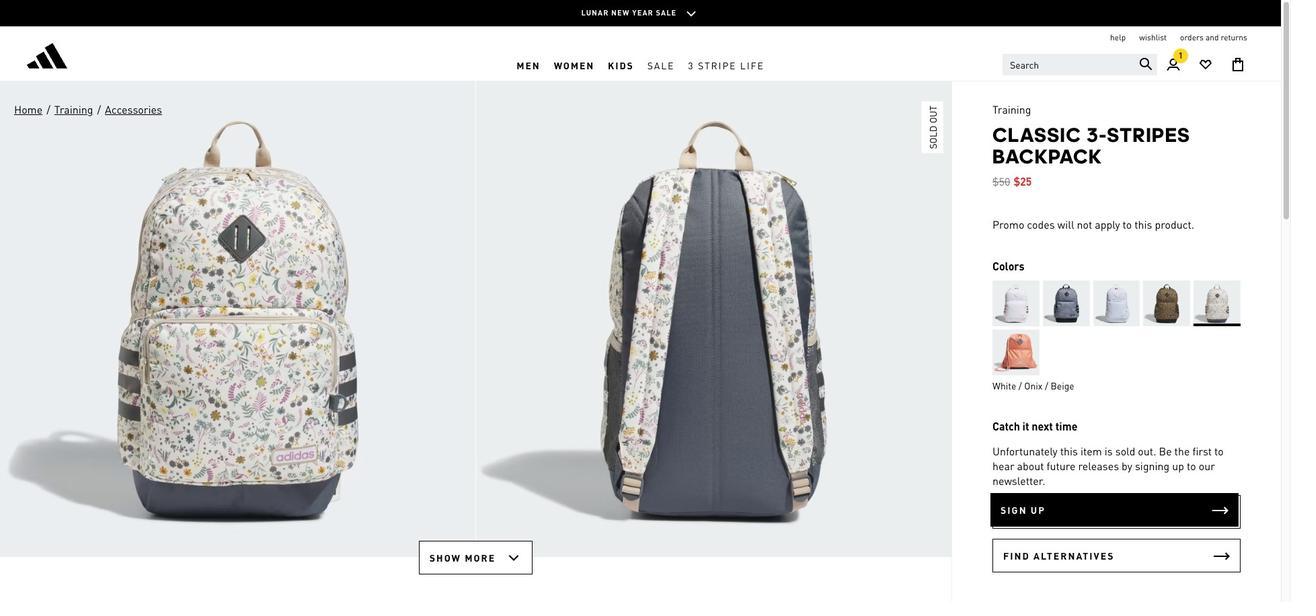 Task type: describe. For each thing, give the bounding box(es) containing it.
training inside training classic 3-stripes backpack $50 $25
[[993, 102, 1032, 116]]

classic
[[993, 123, 1082, 147]]

stripe
[[698, 59, 737, 71]]

releases
[[1079, 459, 1119, 473]]

next
[[1032, 419, 1053, 433]]

home / training / accessories
[[14, 102, 162, 116]]

sold
[[1116, 444, 1136, 458]]

sold out
[[927, 106, 939, 149]]

the
[[1175, 444, 1190, 458]]

$25
[[1014, 174, 1032, 188]]

1
[[1179, 50, 1183, 61]]

3 stripe life
[[688, 59, 765, 71]]

orders
[[1181, 32, 1204, 42]]

product color: white / onix / beige image
[[1194, 281, 1241, 326]]

help link
[[1111, 32, 1126, 43]]

is
[[1105, 444, 1113, 458]]

/ right 'onix'
[[1045, 379, 1049, 392]]

sign up
[[1001, 504, 1046, 516]]

/ left 'onix'
[[1019, 379, 1022, 392]]

item
[[1081, 444, 1102, 458]]

0 vertical spatial to
[[1123, 217, 1132, 231]]

our
[[1199, 459, 1216, 473]]

kids
[[608, 59, 634, 71]]

1 link
[[1158, 48, 1190, 81]]

unfortunately
[[993, 444, 1058, 458]]

onix
[[1025, 379, 1043, 392]]

about
[[1018, 459, 1044, 473]]

accessories link
[[104, 102, 163, 118]]

lunar
[[582, 8, 609, 17]]

find alternatives
[[1004, 550, 1115, 562]]

be
[[1159, 444, 1172, 458]]

home link
[[13, 102, 43, 118]]

catch it next time
[[993, 419, 1078, 433]]

sale link
[[641, 49, 682, 81]]

women link
[[547, 49, 601, 81]]

signing
[[1135, 459, 1170, 473]]

first
[[1193, 444, 1212, 458]]

sign
[[1001, 504, 1028, 516]]

more
[[465, 551, 496, 563]]

codes
[[1027, 217, 1055, 231]]

wishlist
[[1140, 32, 1167, 42]]

1 white classic 3-stripes backpack image from the left
[[0, 81, 476, 557]]

stripes
[[1108, 123, 1191, 147]]

by
[[1122, 459, 1133, 473]]

show
[[430, 551, 461, 563]]

and
[[1206, 32, 1219, 42]]

0 vertical spatial sale
[[656, 8, 677, 17]]

apply
[[1095, 217, 1120, 231]]

kids link
[[601, 49, 641, 81]]

returns
[[1221, 32, 1248, 42]]

beige
[[1051, 379, 1075, 392]]

product color: pink / silver metallic image
[[993, 330, 1040, 375]]

out
[[927, 106, 939, 123]]

find alternatives button
[[993, 539, 1241, 573]]



Task type: locate. For each thing, give the bounding box(es) containing it.
2 white classic 3-stripes backpack image from the left
[[476, 81, 952, 557]]

up
[[1173, 459, 1185, 473], [1031, 504, 1046, 516]]

product.
[[1155, 217, 1195, 231]]

lunar new year sale
[[582, 8, 677, 17]]

time
[[1056, 419, 1078, 433]]

1 horizontal spatial up
[[1173, 459, 1185, 473]]

training
[[54, 102, 93, 116], [993, 102, 1032, 116]]

0 horizontal spatial this
[[1061, 444, 1078, 458]]

0 vertical spatial up
[[1173, 459, 1185, 473]]

main navigation element
[[306, 49, 975, 81]]

1 horizontal spatial white classic 3-stripes backpack image
[[476, 81, 952, 557]]

promo
[[993, 217, 1025, 231]]

0 vertical spatial this
[[1135, 217, 1153, 231]]

to right apply
[[1123, 217, 1132, 231]]

year
[[633, 8, 654, 17]]

training right home
[[54, 102, 93, 116]]

2 vertical spatial to
[[1187, 459, 1197, 473]]

to left 'our'
[[1187, 459, 1197, 473]]

show more button
[[419, 541, 533, 574]]

hear
[[993, 459, 1015, 473]]

up down the on the bottom
[[1173, 459, 1185, 473]]

training link
[[54, 102, 94, 118]]

3
[[688, 59, 695, 71]]

to
[[1123, 217, 1132, 231], [1215, 444, 1224, 458], [1187, 459, 1197, 473]]

Search field
[[1003, 54, 1158, 75]]

out.
[[1138, 444, 1157, 458]]

1 training from the left
[[54, 102, 93, 116]]

2 horizontal spatial to
[[1215, 444, 1224, 458]]

0 horizontal spatial to
[[1123, 217, 1132, 231]]

/ right the training link
[[97, 102, 101, 116]]

$50
[[993, 174, 1011, 188]]

/ right home
[[47, 102, 50, 116]]

backpack
[[993, 145, 1103, 168]]

product color: white image
[[993, 281, 1040, 326]]

sale right year
[[656, 8, 677, 17]]

white / onix / beige
[[993, 379, 1075, 392]]

this up future
[[1061, 444, 1078, 458]]

0 horizontal spatial white classic 3-stripes backpack image
[[0, 81, 476, 557]]

this left product.
[[1135, 217, 1153, 231]]

product color: medium brown / black / pulse lime s22 image
[[1144, 281, 1191, 326]]

sale inside main navigation element
[[648, 59, 675, 71]]

catch
[[993, 419, 1020, 433]]

sign up button
[[991, 493, 1239, 527]]

sale
[[656, 8, 677, 17], [648, 59, 675, 71]]

to right "first"
[[1215, 444, 1224, 458]]

show more
[[430, 551, 496, 563]]

it
[[1023, 419, 1030, 433]]

this
[[1135, 217, 1153, 231], [1061, 444, 1078, 458]]

up right sign
[[1031, 504, 1046, 516]]

up inside button
[[1031, 504, 1046, 516]]

sale left 3
[[648, 59, 675, 71]]

/
[[47, 102, 50, 116], [97, 102, 101, 116], [1019, 379, 1022, 392], [1045, 379, 1049, 392]]

sold
[[927, 126, 939, 149]]

men
[[517, 59, 541, 71]]

1 horizontal spatial training
[[993, 102, 1032, 116]]

0 horizontal spatial up
[[1031, 504, 1046, 516]]

up inside unfortunately this item is sold out. be the first to hear about future releases by signing up to our newsletter.
[[1173, 459, 1185, 473]]

1 horizontal spatial this
[[1135, 217, 1153, 231]]

wishlist link
[[1140, 32, 1167, 43]]

1 vertical spatial sale
[[648, 59, 675, 71]]

unfortunately this item is sold out. be the first to hear about future releases by signing up to our newsletter.
[[993, 444, 1224, 488]]

not
[[1077, 217, 1093, 231]]

life
[[740, 59, 765, 71]]

training up classic
[[993, 102, 1032, 116]]

home
[[14, 102, 42, 116]]

help
[[1111, 32, 1126, 42]]

this inside unfortunately this item is sold out. be the first to hear about future releases by signing up to our newsletter.
[[1061, 444, 1078, 458]]

product color: grey image
[[1043, 281, 1090, 326]]

accessories
[[105, 102, 162, 116]]

orders and returns link
[[1181, 32, 1248, 43]]

newsletter.
[[993, 474, 1046, 488]]

orders and returns
[[1181, 32, 1248, 42]]

colors
[[993, 259, 1025, 273]]

training classic 3-stripes backpack $50 $25
[[993, 102, 1191, 188]]

find
[[1004, 550, 1030, 562]]

white
[[993, 379, 1017, 392]]

promo codes will not apply to this product.
[[993, 217, 1195, 231]]

new
[[612, 8, 630, 17]]

1 vertical spatial this
[[1061, 444, 1078, 458]]

1 vertical spatial up
[[1031, 504, 1046, 516]]

1 vertical spatial to
[[1215, 444, 1224, 458]]

will
[[1058, 217, 1075, 231]]

men link
[[510, 49, 547, 81]]

alternatives
[[1034, 550, 1115, 562]]

product color: light grey image
[[1094, 281, 1141, 326]]

3 stripe life link
[[682, 49, 771, 81]]

women
[[554, 59, 595, 71]]

1 horizontal spatial to
[[1187, 459, 1197, 473]]

future
[[1047, 459, 1076, 473]]

white classic 3-stripes backpack image
[[0, 81, 476, 557], [476, 81, 952, 557]]

3-
[[1087, 123, 1108, 147]]

2 training from the left
[[993, 102, 1032, 116]]

0 horizontal spatial training
[[54, 102, 93, 116]]



Task type: vqa. For each thing, say whether or not it's contained in the screenshot.
Women's Originals Black Samba OG Shoes 'image' at the left the best
no



